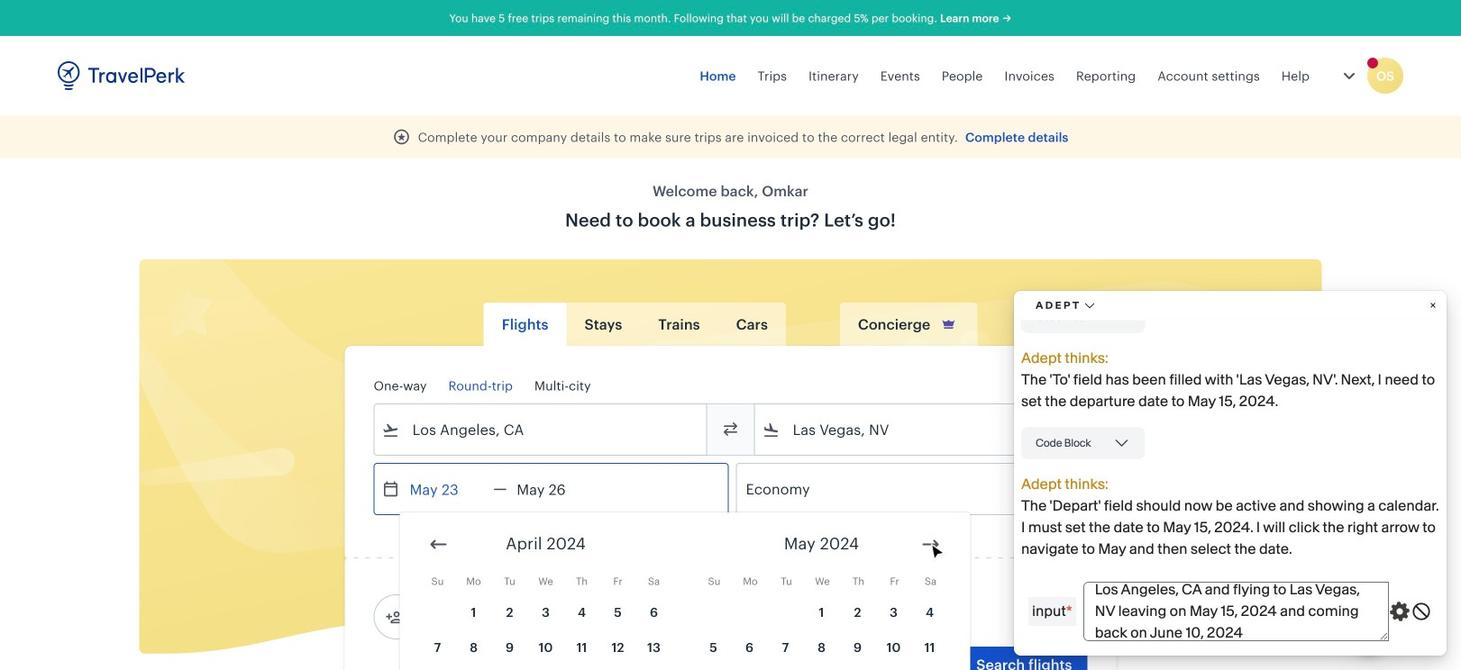Task type: describe. For each thing, give the bounding box(es) containing it.
move forward to switch to the next month. image
[[920, 534, 942, 556]]

Add first traveler search field
[[404, 603, 591, 632]]

To search field
[[781, 416, 1064, 445]]

From search field
[[400, 416, 683, 445]]



Task type: locate. For each thing, give the bounding box(es) containing it.
Return text field
[[507, 464, 601, 515]]

calendar application
[[400, 513, 1462, 671]]

move backward to switch to the previous month. image
[[428, 534, 450, 556]]

Depart text field
[[400, 464, 494, 515]]



